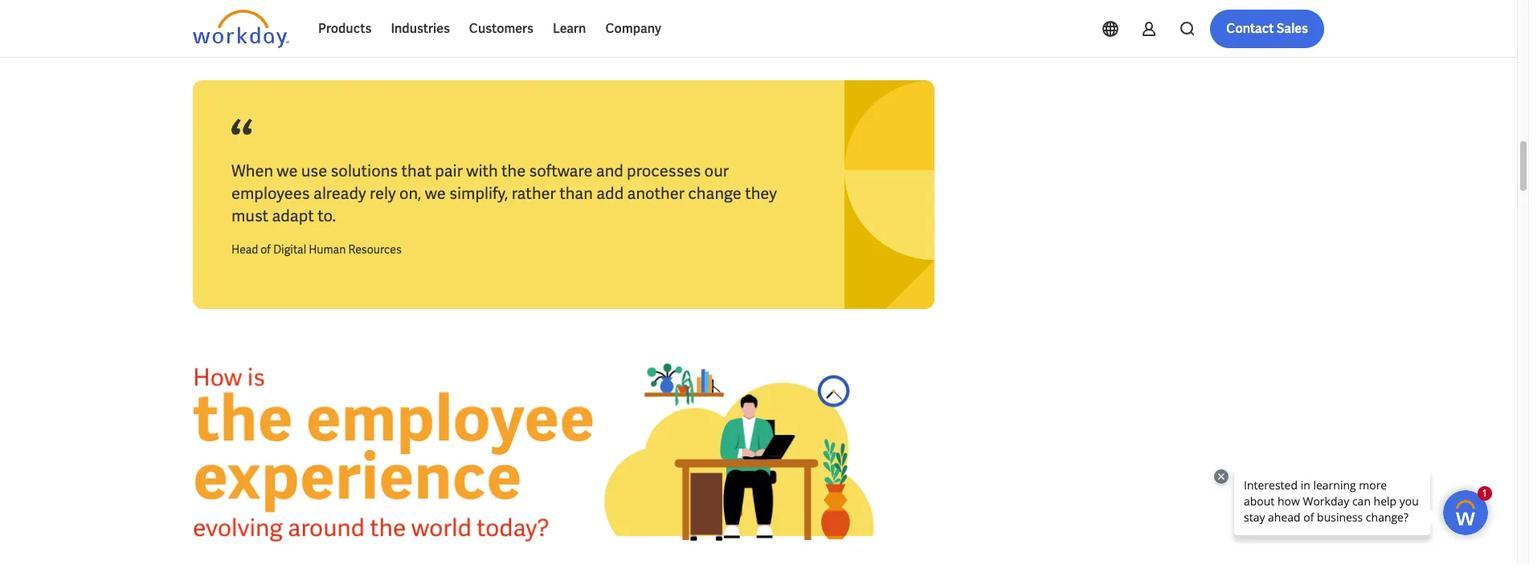 Task type: locate. For each thing, give the bounding box(es) containing it.
we left use
[[277, 161, 298, 182]]

add
[[596, 183, 624, 204]]

customers
[[469, 20, 534, 37]]

use
[[301, 161, 327, 182]]

already
[[313, 183, 366, 204]]

1 horizontal spatial we
[[425, 183, 446, 204]]

industries
[[391, 20, 450, 37]]

that
[[401, 161, 432, 182]]

we right on,
[[425, 183, 446, 204]]

we
[[277, 161, 298, 182], [425, 183, 446, 204]]

rely
[[370, 183, 396, 204]]

resources
[[348, 243, 402, 257]]

products
[[318, 20, 372, 37]]

contact sales link
[[1210, 10, 1324, 48]]

rather
[[512, 183, 556, 204]]

simplify,
[[449, 183, 508, 204]]

pair
[[435, 161, 463, 182]]

another
[[627, 183, 685, 204]]

contact sales
[[1227, 20, 1308, 37]]

digital
[[273, 243, 306, 257]]

when we use solutions that pair with the software and processes our employees already rely on, we simplify, rather than add another change they must adapt to.
[[231, 161, 777, 227]]

head
[[231, 243, 258, 257]]

customers button
[[460, 10, 543, 48]]

products button
[[309, 10, 381, 48]]

with
[[466, 161, 498, 182]]

on,
[[399, 183, 421, 204]]

'' image
[[193, 348, 934, 558]]

when
[[231, 161, 273, 182]]

go to the homepage image
[[193, 10, 289, 48]]

0 vertical spatial we
[[277, 161, 298, 182]]

and
[[596, 161, 623, 182]]

adapt
[[272, 206, 314, 227]]

to.
[[318, 206, 336, 227]]

learn button
[[543, 10, 596, 48]]

industries button
[[381, 10, 460, 48]]

1 vertical spatial we
[[425, 183, 446, 204]]

solutions
[[331, 161, 398, 182]]



Task type: vqa. For each thing, say whether or not it's contained in the screenshot.
than
yes



Task type: describe. For each thing, give the bounding box(es) containing it.
learn
[[553, 20, 586, 37]]

processes
[[627, 161, 701, 182]]

0 horizontal spatial we
[[277, 161, 298, 182]]

of
[[261, 243, 271, 257]]

sales
[[1277, 20, 1308, 37]]

company button
[[596, 10, 671, 48]]

they
[[745, 183, 777, 204]]

must
[[231, 206, 269, 227]]

our
[[704, 161, 729, 182]]

company
[[605, 20, 661, 37]]

human
[[309, 243, 346, 257]]

than
[[559, 183, 593, 204]]

head of digital human resources
[[231, 243, 402, 257]]

contact
[[1227, 20, 1274, 37]]

employees
[[231, 183, 310, 204]]

the
[[501, 161, 526, 182]]

change
[[688, 183, 742, 204]]

software
[[529, 161, 593, 182]]



